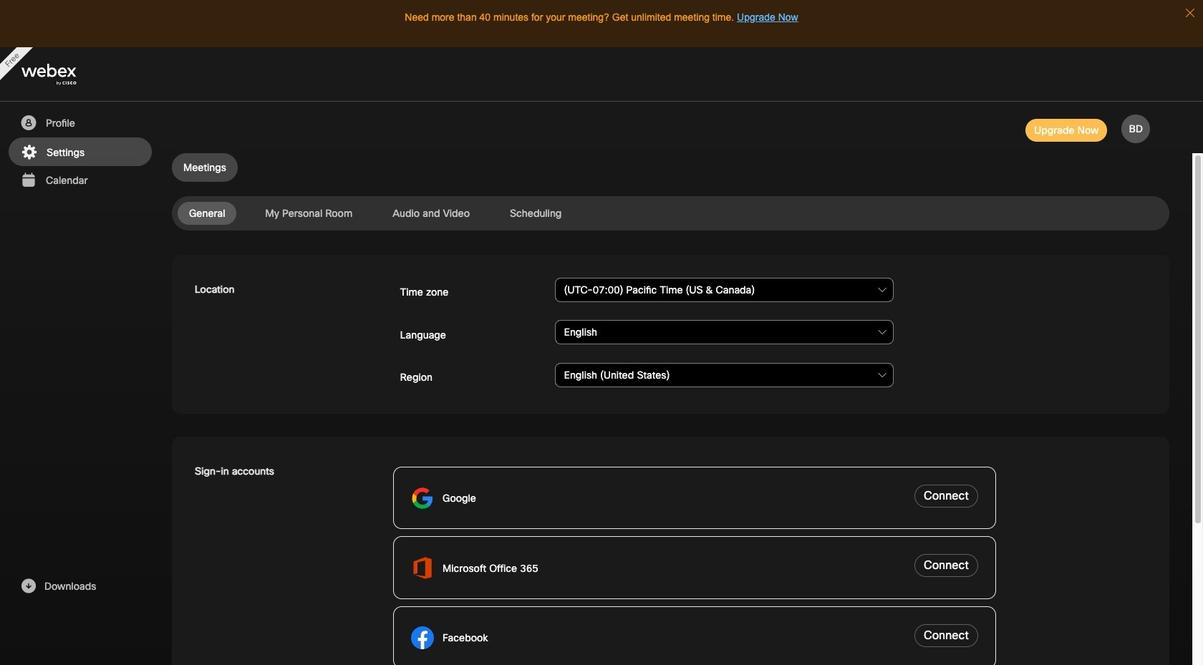 Task type: locate. For each thing, give the bounding box(es) containing it.
banner
[[0, 47, 1203, 102]]

None text field
[[555, 278, 894, 302]]

None text field
[[555, 320, 894, 345], [555, 363, 894, 387], [555, 320, 894, 345], [555, 363, 894, 387]]

mds meetings_filled image
[[19, 172, 37, 189]]

1 vertical spatial tab list
[[172, 202, 1169, 225]]

2 tab list from the top
[[172, 202, 1169, 225]]

tab list
[[172, 153, 1169, 182], [172, 202, 1169, 225]]

0 vertical spatial tab list
[[172, 153, 1169, 182]]

mds people circle_filled image
[[19, 115, 37, 132]]

mds settings_filled image
[[20, 144, 38, 161]]



Task type: vqa. For each thing, say whether or not it's contained in the screenshot.
"MDS CANCEL_BOLD" image
no



Task type: describe. For each thing, give the bounding box(es) containing it.
cisco webex image
[[21, 64, 107, 85]]

mds content download_filled image
[[19, 578, 37, 595]]

1 tab list from the top
[[172, 153, 1169, 182]]



